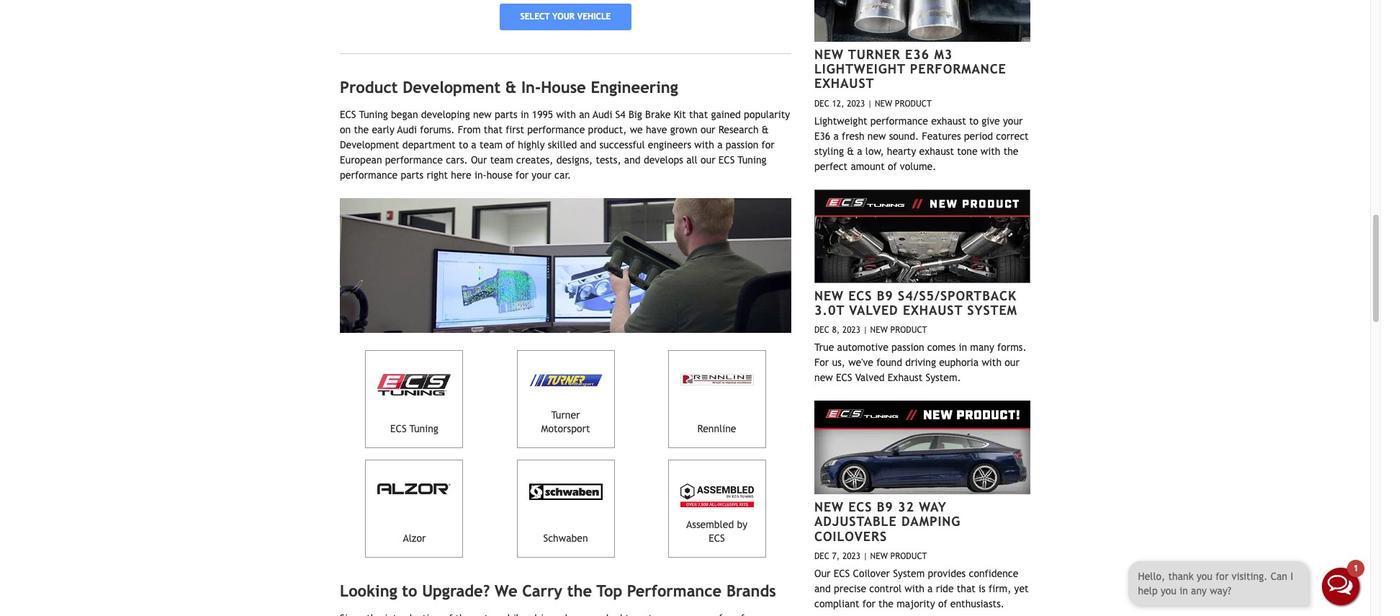 Task type: vqa. For each thing, say whether or not it's contained in the screenshot.
the bottom the team
yes



Task type: describe. For each thing, give the bounding box(es) containing it.
32
[[898, 499, 915, 514]]

2 horizontal spatial tuning
[[738, 154, 767, 166]]

0 vertical spatial exhaust
[[932, 115, 967, 126]]

department
[[403, 139, 456, 151]]

first
[[506, 124, 525, 136]]

dec 7, 2023 | new product our ecs coilover system provides confidence and precise control with a ride that is firm, yet compliant for the majority of enthusiasts.
[[815, 551, 1029, 609]]

to inside ecs tuning began developing new parts in 1995 with an audi s4 big brake kit that gained popularity on the early audi forums. from that first performance product, we have grown our research & development department to a team of highly skilled and successful engineers with a passion for european performance cars. our team creates, designs, tests, and develops all our ecs tuning performance parts right here in-house for your car.
[[459, 139, 468, 151]]

1995
[[532, 109, 553, 121]]

we
[[630, 124, 643, 136]]

system inside new ecs b9 s4/s5/sportback 3.0t valved exhaust system
[[968, 302, 1018, 318]]

1 vertical spatial parts
[[401, 170, 424, 181]]

s4/s5/sportback
[[898, 288, 1017, 303]]

have
[[646, 124, 667, 136]]

research
[[719, 124, 759, 136]]

engineering
[[591, 78, 679, 96]]

brake
[[646, 109, 671, 121]]

developing
[[421, 109, 470, 121]]

kit
[[674, 109, 687, 121]]

2023 for new ecs b9 32 way adjustable damping coilovers
[[843, 551, 861, 561]]

e36 inside new turner e36 m3 lightweight performance exhaust
[[906, 47, 930, 62]]

dec for new ecs b9 32 way adjustable damping coilovers
[[815, 551, 830, 561]]

& inside ecs tuning began developing new parts in 1995 with an audi s4 big brake kit that gained popularity on the early audi forums. from that first performance product, we have grown our research & development department to a team of highly skilled and successful engineers with a passion for european performance cars. our team creates, designs, tests, and develops all our ecs tuning performance parts right here in-house for your car.
[[762, 124, 769, 136]]

hearty
[[887, 145, 917, 157]]

product for lightweight
[[895, 98, 932, 108]]

an
[[579, 109, 590, 121]]

2 vertical spatial to
[[402, 581, 418, 600]]

perfect
[[815, 160, 848, 172]]

vehicle
[[578, 12, 611, 22]]

many
[[971, 342, 995, 353]]

our inside ecs tuning began developing new parts in 1995 with an audi s4 big brake kit that gained popularity on the early audi forums. from that first performance product, we have grown our research & development department to a team of highly skilled and successful engineers with a passion for european performance cars. our team creates, designs, tests, and develops all our ecs tuning performance parts right here in-house for your car.
[[471, 154, 487, 166]]

0 vertical spatial audi
[[593, 109, 613, 121]]

styling
[[815, 145, 844, 157]]

and inside dec 7, 2023 | new product our ecs coilover system provides confidence and precise control with a ride that is firm, yet compliant for the majority of enthusiasts.
[[815, 583, 831, 594]]

lightweight inside dec 12, 2023 | new product lightweight performance exhaust to give your e36 a fresh new sound. features period correct styling & a low, hearty exhaust tone with the perfect amount of volume.
[[815, 115, 868, 126]]

s4
[[616, 109, 626, 121]]

enthusiasts.
[[951, 598, 1005, 609]]

new ecs b9 s4/s5/sportback 3.0t valved exhaust system
[[815, 288, 1018, 318]]

1 vertical spatial performance
[[627, 581, 722, 600]]

e36 inside dec 12, 2023 | new product lightweight performance exhaust to give your e36 a fresh new sound. features period correct styling & a low, hearty exhaust tone with the perfect amount of volume.
[[815, 130, 831, 142]]

in-
[[522, 78, 541, 96]]

upgrade?
[[422, 581, 490, 600]]

1 vertical spatial for
[[516, 170, 529, 181]]

began
[[391, 109, 418, 121]]

cars.
[[446, 154, 468, 166]]

for
[[815, 357, 830, 368]]

house
[[541, 78, 586, 96]]

yet
[[1015, 583, 1029, 594]]

we
[[495, 581, 518, 600]]

adjustable
[[815, 514, 897, 529]]

3.0t
[[815, 302, 845, 318]]

new inside dec 8, 2023 | new product true automotive passion comes in many forms. for us, we've found driving euphoria with our new ecs valved exhaust system.
[[815, 372, 833, 383]]

passion inside dec 8, 2023 | new product true automotive passion comes in many forms. for us, we've found driving euphoria with our new ecs valved exhaust system.
[[892, 342, 925, 353]]

new for 3.0t
[[871, 325, 888, 335]]

majority
[[897, 598, 936, 609]]

grown
[[671, 124, 698, 136]]

new inside new ecs b9 32 way adjustable damping coilovers
[[815, 499, 844, 514]]

0 vertical spatial and
[[580, 139, 597, 151]]

features
[[922, 130, 962, 142]]

with left an at the left of page
[[557, 109, 576, 121]]

schwaben
[[544, 532, 588, 544]]

rennline link
[[668, 350, 766, 448]]

forms.
[[998, 342, 1027, 353]]

| for adjustable
[[864, 551, 868, 561]]

the inside dec 7, 2023 | new product our ecs coilover system provides confidence and precise control with a ride that is firm, yet compliant for the majority of enthusiasts.
[[879, 598, 894, 609]]

driving
[[906, 357, 937, 368]]

performance up skilled
[[528, 124, 585, 136]]

volume.
[[900, 160, 937, 172]]

control
[[870, 583, 902, 594]]

valved inside dec 8, 2023 | new product true automotive passion comes in many forms. for us, we've found driving euphoria with our new ecs valved exhaust system.
[[856, 372, 885, 383]]

0 horizontal spatial &
[[506, 78, 517, 96]]

tuning for ecs tuning began developing new parts in 1995 with an audi s4 big brake kit that gained popularity on the early audi forums. from that first performance product, we have grown our research & development department to a team of highly skilled and successful engineers with a passion for european performance cars. our team creates, designs, tests, and develops all our ecs tuning performance parts right here in-house for your car.
[[359, 109, 388, 121]]

euphoria
[[940, 357, 979, 368]]

product,
[[588, 124, 627, 136]]

new for way
[[871, 551, 888, 561]]

of inside dec 12, 2023 | new product lightweight performance exhaust to give your e36 a fresh new sound. features period correct styling & a low, hearty exhaust tone with the perfect amount of volume.
[[888, 160, 897, 172]]

skilled
[[548, 139, 577, 151]]

develops
[[644, 154, 684, 166]]

ecs inside new ecs b9 s4/s5/sportback 3.0t valved exhaust system
[[849, 288, 873, 303]]

gained
[[711, 109, 741, 121]]

assembled
[[687, 519, 734, 530]]

in inside dec 8, 2023 | new product true automotive passion comes in many forms. for us, we've found driving euphoria with our new ecs valved exhaust system.
[[959, 342, 968, 353]]

big
[[629, 109, 643, 121]]

1 horizontal spatial and
[[625, 154, 641, 166]]

turner motorsport
[[541, 409, 590, 434]]

ecs tuning engineer comparing a part to a digital prototype image
[[340, 198, 792, 333]]

system inside dec 7, 2023 | new product our ecs coilover system provides confidence and precise control with a ride that is firm, yet compliant for the majority of enthusiasts.
[[894, 568, 925, 579]]

new
[[815, 288, 844, 303]]

new ecs b9 32 way adjustable damping coilovers link
[[815, 499, 961, 544]]

correct
[[997, 130, 1029, 142]]

designs,
[[557, 154, 593, 166]]

the left top
[[568, 581, 592, 600]]

a down "research"
[[718, 139, 723, 151]]

0 vertical spatial our
[[701, 124, 716, 136]]

on
[[340, 124, 351, 136]]

a left low,
[[858, 145, 863, 157]]

provides
[[928, 568, 966, 579]]

dec 8, 2023 | new product true automotive passion comes in many forms. for us, we've found driving euphoria with our new ecs valved exhaust system.
[[815, 325, 1027, 383]]

0 vertical spatial development
[[403, 78, 501, 96]]

| for performance
[[868, 98, 873, 108]]

way
[[920, 499, 947, 514]]

all
[[687, 154, 698, 166]]

0 horizontal spatial audi
[[398, 124, 417, 136]]

2023 for new ecs b9 s4/s5/sportback 3.0t valved exhaust system
[[843, 325, 861, 335]]

schwaben link
[[517, 459, 615, 557]]

| for valved
[[864, 325, 868, 335]]

precise
[[834, 583, 867, 594]]

house
[[487, 170, 513, 181]]

sound.
[[890, 130, 919, 142]]

our inside dec 7, 2023 | new product our ecs coilover system provides confidence and precise control with a ride that is firm, yet compliant for the majority of enthusiasts.
[[815, 568, 831, 579]]

compliant
[[815, 598, 860, 609]]

in inside ecs tuning began developing new parts in 1995 with an audi s4 big brake kit that gained popularity on the early audi forums. from that first performance product, we have grown our research & development department to a team of highly skilled and successful engineers with a passion for european performance cars. our team creates, designs, tests, and develops all our ecs tuning performance parts right here in-house for your car.
[[521, 109, 529, 121]]

a inside dec 7, 2023 | new product our ecs coilover system provides confidence and precise control with a ride that is firm, yet compliant for the majority of enthusiasts.
[[928, 583, 933, 594]]

forums.
[[420, 124, 455, 136]]

tone
[[958, 145, 978, 157]]

select
[[521, 12, 550, 22]]

0 vertical spatial team
[[480, 139, 503, 151]]

turner inside the turner motorsport
[[551, 409, 580, 421]]



Task type: locate. For each thing, give the bounding box(es) containing it.
1 vertical spatial system
[[894, 568, 925, 579]]

2 b9 from the top
[[877, 499, 894, 514]]

& left in-
[[506, 78, 517, 96]]

dec inside dec 12, 2023 | new product lightweight performance exhaust to give your e36 a fresh new sound. features period correct styling & a low, hearty exhaust tone with the perfect amount of volume.
[[815, 98, 830, 108]]

2 vertical spatial that
[[957, 583, 976, 594]]

of down hearty
[[888, 160, 897, 172]]

true
[[815, 342, 835, 353]]

new inside dec 8, 2023 | new product true automotive passion comes in many forms. for us, we've found driving euphoria with our new ecs valved exhaust system.
[[871, 325, 888, 335]]

0 vertical spatial valved
[[850, 302, 899, 318]]

your inside ecs tuning began developing new parts in 1995 with an audi s4 big brake kit that gained popularity on the early audi forums. from that first performance product, we have grown our research & development department to a team of highly skilled and successful engineers with a passion for european performance cars. our team creates, designs, tests, and develops all our ecs tuning performance parts right here in-house for your car.
[[532, 170, 552, 181]]

0 horizontal spatial of
[[506, 139, 515, 151]]

system up many
[[968, 302, 1018, 318]]

dec left 8,
[[815, 325, 830, 335]]

our inside dec 8, 2023 | new product true automotive passion comes in many forms. for us, we've found driving euphoria with our new ecs valved exhaust system.
[[1005, 357, 1020, 368]]

your right select on the top of page
[[553, 12, 575, 22]]

product inside dec 12, 2023 | new product lightweight performance exhaust to give your e36 a fresh new sound. features period correct styling & a low, hearty exhaust tone with the perfect amount of volume.
[[895, 98, 932, 108]]

to inside dec 12, 2023 | new product lightweight performance exhaust to give your e36 a fresh new sound. features period correct styling & a low, hearty exhaust tone with the perfect amount of volume.
[[970, 115, 979, 126]]

parts left right
[[401, 170, 424, 181]]

lightweight up 12,
[[815, 61, 906, 76]]

alzor link
[[366, 459, 464, 557]]

found
[[877, 357, 903, 368]]

amount
[[851, 160, 885, 172]]

1 horizontal spatial for
[[762, 139, 775, 151]]

& down fresh
[[847, 145, 855, 157]]

comes
[[928, 342, 956, 353]]

e36 left the m3
[[906, 47, 930, 62]]

1 horizontal spatial turner
[[849, 47, 901, 62]]

with down many
[[982, 357, 1002, 368]]

2 vertical spatial tuning
[[410, 423, 439, 434]]

the right on
[[354, 124, 369, 136]]

1 horizontal spatial performance
[[911, 61, 1007, 76]]

2 vertical spatial new
[[815, 372, 833, 383]]

performance
[[911, 61, 1007, 76], [627, 581, 722, 600]]

of down first at the top of page
[[506, 139, 515, 151]]

in left 1995
[[521, 109, 529, 121]]

dec 12, 2023 | new product lightweight performance exhaust to give your e36 a fresh new sound. features period correct styling & a low, hearty exhaust tone with the perfect amount of volume.
[[815, 98, 1029, 172]]

0 horizontal spatial your
[[532, 170, 552, 181]]

development
[[403, 78, 501, 96], [340, 139, 400, 151]]

of inside ecs tuning began developing new parts in 1995 with an audi s4 big brake kit that gained popularity on the early audi forums. from that first performance product, we have grown our research & development department to a team of highly skilled and successful engineers with a passion for european performance cars. our team creates, designs, tests, and develops all our ecs tuning performance parts right here in-house for your car.
[[506, 139, 515, 151]]

exhaust up features
[[932, 115, 967, 126]]

0 vertical spatial parts
[[495, 109, 518, 121]]

3 dec from the top
[[815, 551, 830, 561]]

new up sound.
[[875, 98, 893, 108]]

2 vertical spatial and
[[815, 583, 831, 594]]

passion up the "driving"
[[892, 342, 925, 353]]

2 vertical spatial |
[[864, 551, 868, 561]]

motorsport
[[541, 423, 590, 434]]

b9 inside new ecs b9 32 way adjustable damping coilovers
[[877, 499, 894, 514]]

give
[[982, 115, 1001, 126]]

team down "from"
[[480, 139, 503, 151]]

new up "from"
[[473, 109, 492, 121]]

0 horizontal spatial tuning
[[359, 109, 388, 121]]

new inside dec 12, 2023 | new product lightweight performance exhaust to give your e36 a fresh new sound. features period correct styling & a low, hearty exhaust tone with the perfect amount of volume.
[[875, 98, 893, 108]]

new inside dec 7, 2023 | new product our ecs coilover system provides confidence and precise control with a ride that is firm, yet compliant for the majority of enthusiasts.
[[871, 551, 888, 561]]

new up "coilover"
[[871, 551, 888, 561]]

highly
[[518, 139, 545, 151]]

1 horizontal spatial e36
[[906, 47, 930, 62]]

1 vertical spatial 2023
[[843, 325, 861, 335]]

brands
[[727, 581, 776, 600]]

looking to upgrade? we carry the top performance brands
[[340, 581, 776, 600]]

of inside dec 7, 2023 | new product our ecs coilover system provides confidence and precise control with a ride that is firm, yet compliant for the majority of enthusiasts.
[[939, 598, 948, 609]]

dec left 12,
[[815, 98, 830, 108]]

turner inside new turner e36 m3 lightweight performance exhaust
[[849, 47, 901, 62]]

low,
[[866, 145, 884, 157]]

exhaust inside new ecs b9 s4/s5/sportback 3.0t valved exhaust system
[[903, 302, 963, 318]]

0 vertical spatial turner
[[849, 47, 901, 62]]

new up coilovers
[[815, 499, 844, 514]]

2 vertical spatial dec
[[815, 551, 830, 561]]

and down successful
[[625, 154, 641, 166]]

2 horizontal spatial new
[[868, 130, 887, 142]]

right
[[427, 170, 448, 181]]

alzor
[[403, 532, 426, 544]]

tuning for ecs tuning
[[410, 423, 439, 434]]

b9 for valved
[[877, 288, 894, 303]]

product inside dec 7, 2023 | new product our ecs coilover system provides confidence and precise control with a ride that is firm, yet compliant for the majority of enthusiasts.
[[891, 551, 928, 561]]

new ecs b9 32 way adjustable damping coilovers
[[815, 499, 961, 544]]

and up designs,
[[580, 139, 597, 151]]

turner up motorsport
[[551, 409, 580, 421]]

b9 right new on the right
[[877, 288, 894, 303]]

with up 'majority'
[[905, 583, 925, 594]]

exhaust inside new turner e36 m3 lightweight performance exhaust
[[815, 76, 875, 91]]

0 horizontal spatial for
[[516, 170, 529, 181]]

development inside ecs tuning began developing new parts in 1995 with an audi s4 big brake kit that gained popularity on the early audi forums. from that first performance product, we have grown our research & development department to a team of highly skilled and successful engineers with a passion for european performance cars. our team creates, designs, tests, and develops all our ecs tuning performance parts right here in-house for your car.
[[340, 139, 400, 151]]

0 vertical spatial b9
[[877, 288, 894, 303]]

ecs inside "assembled by ecs"
[[709, 532, 725, 544]]

2023
[[847, 98, 866, 108], [843, 325, 861, 335], [843, 551, 861, 561]]

valved up automotive
[[850, 302, 899, 318]]

coilovers
[[815, 528, 888, 544]]

new inside new turner e36 m3 lightweight performance exhaust
[[815, 47, 844, 62]]

2 vertical spatial exhaust
[[888, 372, 923, 383]]

0 vertical spatial performance
[[911, 61, 1007, 76]]

| inside dec 12, 2023 | new product lightweight performance exhaust to give your e36 a fresh new sound. features period correct styling & a low, hearty exhaust tone with the perfect amount of volume.
[[868, 98, 873, 108]]

1 vertical spatial new
[[868, 130, 887, 142]]

dec for new turner e36 m3 lightweight performance exhaust
[[815, 98, 830, 108]]

b9 for adjustable
[[877, 499, 894, 514]]

2 dec from the top
[[815, 325, 830, 335]]

to right looking
[[402, 581, 418, 600]]

exhaust for ecs
[[903, 302, 963, 318]]

successful
[[600, 139, 645, 151]]

to down "from"
[[459, 139, 468, 151]]

1 horizontal spatial our
[[815, 568, 831, 579]]

0 vertical spatial your
[[553, 12, 575, 22]]

a down "from"
[[471, 139, 477, 151]]

& inside dec 12, 2023 | new product lightweight performance exhaust to give your e36 a fresh new sound. features period correct styling & a low, hearty exhaust tone with the perfect amount of volume.
[[847, 145, 855, 157]]

1 horizontal spatial parts
[[495, 109, 518, 121]]

a left ride
[[928, 583, 933, 594]]

the inside ecs tuning began developing new parts in 1995 with an audi s4 big brake kit that gained popularity on the early audi forums. from that first performance product, we have grown our research & development department to a team of highly skilled and successful engineers with a passion for european performance cars. our team creates, designs, tests, and develops all our ecs tuning performance parts right here in-house for your car.
[[354, 124, 369, 136]]

audi up product,
[[593, 109, 613, 121]]

1 horizontal spatial development
[[403, 78, 501, 96]]

that inside dec 7, 2023 | new product our ecs coilover system provides confidence and precise control with a ride that is firm, yet compliant for the majority of enthusiasts.
[[957, 583, 976, 594]]

0 horizontal spatial and
[[580, 139, 597, 151]]

2 vertical spatial for
[[863, 598, 876, 609]]

valved down we've
[[856, 372, 885, 383]]

1 horizontal spatial new
[[815, 372, 833, 383]]

audi down began
[[398, 124, 417, 136]]

is
[[979, 583, 986, 594]]

that
[[690, 109, 708, 121], [484, 124, 503, 136], [957, 583, 976, 594]]

our up the in-
[[471, 154, 487, 166]]

parts up first at the top of page
[[495, 109, 518, 121]]

lightweight down 12,
[[815, 115, 868, 126]]

in up euphoria
[[959, 342, 968, 353]]

performance inside dec 12, 2023 | new product lightweight performance exhaust to give your e36 a fresh new sound. features period correct styling & a low, hearty exhaust tone with the perfect amount of volume.
[[871, 115, 929, 126]]

and up the compliant
[[815, 583, 831, 594]]

rennline
[[698, 423, 737, 434]]

of
[[506, 139, 515, 151], [888, 160, 897, 172], [939, 598, 948, 609]]

1 horizontal spatial of
[[888, 160, 897, 172]]

b9 inside new ecs b9 s4/s5/sportback 3.0t valved exhaust system
[[877, 288, 894, 303]]

product down new ecs b9 s4/s5/sportback 3.0t valved exhaust system link
[[891, 325, 928, 335]]

the
[[354, 124, 369, 136], [1004, 145, 1019, 157], [568, 581, 592, 600], [879, 598, 894, 609]]

new ecs b9 32 way adjustable damping coilovers image
[[815, 401, 1031, 494]]

new
[[815, 47, 844, 62], [875, 98, 893, 108], [871, 325, 888, 335], [815, 499, 844, 514], [871, 551, 888, 561]]

our down forms.
[[1005, 357, 1020, 368]]

2 lightweight from the top
[[815, 115, 868, 126]]

performance up sound.
[[871, 115, 929, 126]]

2 horizontal spatial that
[[957, 583, 976, 594]]

| right 12,
[[868, 98, 873, 108]]

new inside ecs tuning began developing new parts in 1995 with an audi s4 big brake kit that gained popularity on the early audi forums. from that first performance product, we have grown our research & development department to a team of highly skilled and successful engineers with a passion for european performance cars. our team creates, designs, tests, and develops all our ecs tuning performance parts right here in-house for your car.
[[473, 109, 492, 121]]

b9 left 32
[[877, 499, 894, 514]]

new up automotive
[[871, 325, 888, 335]]

2023 for new turner e36 m3 lightweight performance exhaust
[[847, 98, 866, 108]]

product up sound.
[[895, 98, 932, 108]]

new turner e36 m3 lightweight performance exhaust image
[[815, 0, 1031, 42]]

by
[[737, 519, 748, 530]]

creates,
[[517, 154, 554, 166]]

product development & in-house engineering
[[340, 78, 679, 96]]

for down control
[[863, 598, 876, 609]]

your inside dec 12, 2023 | new product lightweight performance exhaust to give your e36 a fresh new sound. features period correct styling & a low, hearty exhaust tone with the perfect amount of volume.
[[1004, 115, 1023, 126]]

8,
[[833, 325, 840, 335]]

to up period
[[970, 115, 979, 126]]

exhaust
[[932, 115, 967, 126], [920, 145, 955, 157]]

performance down european
[[340, 170, 398, 181]]

with
[[557, 109, 576, 121], [695, 139, 715, 151], [981, 145, 1001, 157], [982, 357, 1002, 368], [905, 583, 925, 594]]

ecs tuning began developing new parts in 1995 with an audi s4 big brake kit that gained popularity on the early audi forums. from that first performance product, we have grown our research & development department to a team of highly skilled and successful engineers with a passion for european performance cars. our team creates, designs, tests, and develops all our ecs tuning performance parts right here in-house for your car.
[[340, 109, 791, 181]]

engineers
[[648, 139, 692, 151]]

1 horizontal spatial system
[[968, 302, 1018, 318]]

1 vertical spatial exhaust
[[903, 302, 963, 318]]

& down popularity
[[762, 124, 769, 136]]

our right "all"
[[701, 154, 716, 166]]

of down ride
[[939, 598, 948, 609]]

dec inside dec 8, 2023 | new product true automotive passion comes in many forms. for us, we've found driving euphoria with our new ecs valved exhaust system.
[[815, 325, 830, 335]]

2 horizontal spatial your
[[1004, 115, 1023, 126]]

dec left 7,
[[815, 551, 830, 561]]

the down control
[[879, 598, 894, 609]]

exhaust inside dec 8, 2023 | new product true automotive passion comes in many forms. for us, we've found driving euphoria with our new ecs valved exhaust system.
[[888, 372, 923, 383]]

12,
[[833, 98, 845, 108]]

your inside button
[[553, 12, 575, 22]]

7,
[[833, 551, 840, 561]]

2023 right 8,
[[843, 325, 861, 335]]

1 vertical spatial your
[[1004, 115, 1023, 126]]

we've
[[849, 357, 874, 368]]

with down period
[[981, 145, 1001, 157]]

1 horizontal spatial your
[[553, 12, 575, 22]]

1 horizontal spatial passion
[[892, 342, 925, 353]]

0 horizontal spatial passion
[[726, 139, 759, 151]]

0 horizontal spatial that
[[484, 124, 503, 136]]

2023 inside dec 7, 2023 | new product our ecs coilover system provides confidence and precise control with a ride that is firm, yet compliant for the majority of enthusiasts.
[[843, 551, 861, 561]]

1 vertical spatial dec
[[815, 325, 830, 335]]

| up automotive
[[864, 325, 868, 335]]

new up low,
[[868, 130, 887, 142]]

looking
[[340, 581, 398, 600]]

performance inside new turner e36 m3 lightweight performance exhaust
[[911, 61, 1007, 76]]

exhaust for turner
[[815, 76, 875, 91]]

popularity
[[744, 109, 791, 121]]

new turner e36 m3 lightweight performance exhaust link
[[815, 47, 1007, 91]]

ecs inside dec 8, 2023 | new product true automotive passion comes in many forms. for us, we've found driving euphoria with our new ecs valved exhaust system.
[[836, 372, 853, 383]]

passion inside ecs tuning began developing new parts in 1995 with an audi s4 big brake kit that gained popularity on the early audi forums. from that first performance product, we have grown our research & development department to a team of highly skilled and successful engineers with a passion for european performance cars. our team creates, designs, tests, and develops all our ecs tuning performance parts right here in-house for your car.
[[726, 139, 759, 151]]

product up began
[[340, 78, 398, 96]]

0 vertical spatial tuning
[[359, 109, 388, 121]]

1 vertical spatial audi
[[398, 124, 417, 136]]

lightweight inside new turner e36 m3 lightweight performance exhaust
[[815, 61, 906, 76]]

your up "correct"
[[1004, 115, 1023, 126]]

turner down new turner e36 m3 lightweight performance exhaust image
[[849, 47, 901, 62]]

1 vertical spatial b9
[[877, 499, 894, 514]]

1 vertical spatial tuning
[[738, 154, 767, 166]]

1 vertical spatial in
[[959, 342, 968, 353]]

2023 inside dec 12, 2023 | new product lightweight performance exhaust to give your e36 a fresh new sound. features period correct styling & a low, hearty exhaust tone with the perfect amount of volume.
[[847, 98, 866, 108]]

0 vertical spatial that
[[690, 109, 708, 121]]

assembled by ecs link
[[668, 459, 766, 557]]

1 vertical spatial exhaust
[[920, 145, 955, 157]]

2 vertical spatial of
[[939, 598, 948, 609]]

here
[[451, 170, 472, 181]]

in
[[521, 109, 529, 121], [959, 342, 968, 353]]

e36 up styling at the top right of page
[[815, 130, 831, 142]]

damping
[[902, 514, 961, 529]]

0 horizontal spatial performance
[[627, 581, 722, 600]]

firm,
[[989, 583, 1012, 594]]

1 horizontal spatial to
[[459, 139, 468, 151]]

new up 12,
[[815, 47, 844, 62]]

with inside dec 12, 2023 | new product lightweight performance exhaust to give your e36 a fresh new sound. features period correct styling & a low, hearty exhaust tone with the perfect amount of volume.
[[981, 145, 1001, 157]]

carry
[[523, 581, 563, 600]]

2023 right 12,
[[847, 98, 866, 108]]

development up european
[[340, 139, 400, 151]]

top
[[597, 581, 623, 600]]

from
[[458, 124, 481, 136]]

0 vertical spatial |
[[868, 98, 873, 108]]

fresh
[[842, 130, 865, 142]]

m3
[[935, 47, 953, 62]]

product for 3.0t
[[891, 325, 928, 335]]

with up "all"
[[695, 139, 715, 151]]

0 horizontal spatial our
[[471, 154, 487, 166]]

us,
[[833, 357, 846, 368]]

1 vertical spatial team
[[490, 154, 514, 166]]

dec inside dec 7, 2023 | new product our ecs coilover system provides confidence and precise control with a ride that is firm, yet compliant for the majority of enthusiasts.
[[815, 551, 830, 561]]

1 vertical spatial valved
[[856, 372, 885, 383]]

with inside dec 7, 2023 | new product our ecs coilover system provides confidence and precise control with a ride that is firm, yet compliant for the majority of enthusiasts.
[[905, 583, 925, 594]]

0 vertical spatial to
[[970, 115, 979, 126]]

with inside dec 8, 2023 | new product true automotive passion comes in many forms. for us, we've found driving euphoria with our new ecs valved exhaust system.
[[982, 357, 1002, 368]]

performance down new turner e36 m3 lightweight performance exhaust image
[[911, 61, 1007, 76]]

for down popularity
[[762, 139, 775, 151]]

new ecs b9 s4/s5/sportback 3.0t valved exhaust system image
[[815, 189, 1031, 283]]

0 vertical spatial lightweight
[[815, 61, 906, 76]]

new down for
[[815, 372, 833, 383]]

| inside dec 7, 2023 | new product our ecs coilover system provides confidence and precise control with a ride that is firm, yet compliant for the majority of enthusiasts.
[[864, 551, 868, 561]]

product up control
[[891, 551, 928, 561]]

2023 inside dec 8, 2023 | new product true automotive passion comes in many forms. for us, we've found driving euphoria with our new ecs valved exhaust system.
[[843, 325, 861, 335]]

0 horizontal spatial development
[[340, 139, 400, 151]]

the down "correct"
[[1004, 145, 1019, 157]]

0 vertical spatial &
[[506, 78, 517, 96]]

1 vertical spatial |
[[864, 325, 868, 335]]

and
[[580, 139, 597, 151], [625, 154, 641, 166], [815, 583, 831, 594]]

0 vertical spatial 2023
[[847, 98, 866, 108]]

0 horizontal spatial parts
[[401, 170, 424, 181]]

in-
[[475, 170, 487, 181]]

1 vertical spatial &
[[762, 124, 769, 136]]

performance down department at the top left
[[385, 154, 443, 166]]

1 vertical spatial and
[[625, 154, 641, 166]]

| inside dec 8, 2023 | new product true automotive passion comes in many forms. for us, we've found driving euphoria with our new ecs valved exhaust system.
[[864, 325, 868, 335]]

1 lightweight from the top
[[815, 61, 906, 76]]

valved inside new ecs b9 s4/s5/sportback 3.0t valved exhaust system
[[850, 302, 899, 318]]

the inside dec 12, 2023 | new product lightweight performance exhaust to give your e36 a fresh new sound. features period correct styling & a low, hearty exhaust tone with the perfect amount of volume.
[[1004, 145, 1019, 157]]

ecs inside new ecs b9 32 way adjustable damping coilovers
[[849, 499, 873, 514]]

that right kit
[[690, 109, 708, 121]]

period
[[965, 130, 994, 142]]

0 horizontal spatial system
[[894, 568, 925, 579]]

performance
[[871, 115, 929, 126], [528, 124, 585, 136], [385, 154, 443, 166], [340, 170, 398, 181]]

exhaust down features
[[920, 145, 955, 157]]

dec for new ecs b9 s4/s5/sportback 3.0t valved exhaust system
[[815, 325, 830, 335]]

2 vertical spatial &
[[847, 145, 855, 157]]

confidence
[[969, 568, 1019, 579]]

| up "coilover"
[[864, 551, 868, 561]]

exhaust up 12,
[[815, 76, 875, 91]]

e36
[[906, 47, 930, 62], [815, 130, 831, 142]]

performance right top
[[627, 581, 722, 600]]

1 horizontal spatial tuning
[[410, 423, 439, 434]]

0 horizontal spatial in
[[521, 109, 529, 121]]

1 b9 from the top
[[877, 288, 894, 303]]

team up house
[[490, 154, 514, 166]]

1 horizontal spatial that
[[690, 109, 708, 121]]

0 vertical spatial passion
[[726, 139, 759, 151]]

new ecs b9 s4/s5/sportback 3.0t valved exhaust system link
[[815, 288, 1018, 318]]

0 vertical spatial our
[[471, 154, 487, 166]]

product
[[340, 78, 398, 96], [895, 98, 932, 108], [891, 325, 928, 335], [891, 551, 928, 561]]

new inside dec 12, 2023 | new product lightweight performance exhaust to give your e36 a fresh new sound. features period correct styling & a low, hearty exhaust tone with the perfect amount of volume.
[[868, 130, 887, 142]]

0 vertical spatial e36
[[906, 47, 930, 62]]

new for lightweight
[[875, 98, 893, 108]]

0 vertical spatial exhaust
[[815, 76, 875, 91]]

0 vertical spatial in
[[521, 109, 529, 121]]

1 vertical spatial that
[[484, 124, 503, 136]]

select your vehicle
[[521, 12, 611, 22]]

our up the compliant
[[815, 568, 831, 579]]

for inside dec 7, 2023 | new product our ecs coilover system provides confidence and precise control with a ride that is firm, yet compliant for the majority of enthusiasts.
[[863, 598, 876, 609]]

0 horizontal spatial to
[[402, 581, 418, 600]]

tests,
[[596, 154, 622, 166]]

product inside dec 8, 2023 | new product true automotive passion comes in many forms. for us, we've found driving euphoria with our new ecs valved exhaust system.
[[891, 325, 928, 335]]

2 vertical spatial our
[[1005, 357, 1020, 368]]

a up styling at the top right of page
[[834, 130, 839, 142]]

system.
[[926, 372, 962, 383]]

our
[[471, 154, 487, 166], [815, 568, 831, 579]]

system up control
[[894, 568, 925, 579]]

ecs
[[340, 109, 356, 121], [719, 154, 735, 166], [849, 288, 873, 303], [836, 372, 853, 383], [391, 423, 407, 434], [849, 499, 873, 514], [709, 532, 725, 544], [834, 568, 850, 579]]

that left is
[[957, 583, 976, 594]]

exhaust down the "driving"
[[888, 372, 923, 383]]

1 dec from the top
[[815, 98, 830, 108]]

product for way
[[891, 551, 928, 561]]

2 horizontal spatial and
[[815, 583, 831, 594]]

2023 right 7,
[[843, 551, 861, 561]]

1 vertical spatial our
[[701, 154, 716, 166]]

1 vertical spatial turner
[[551, 409, 580, 421]]

that left first at the top of page
[[484, 124, 503, 136]]

development up developing
[[403, 78, 501, 96]]

for down creates,
[[516, 170, 529, 181]]

car.
[[555, 170, 571, 181]]

2 vertical spatial your
[[532, 170, 552, 181]]

our down gained
[[701, 124, 716, 136]]

ecs inside dec 7, 2023 | new product our ecs coilover system provides confidence and precise control with a ride that is firm, yet compliant for the majority of enthusiasts.
[[834, 568, 850, 579]]

new turner e36 m3 lightweight performance exhaust
[[815, 47, 1007, 91]]

1 horizontal spatial &
[[762, 124, 769, 136]]

to
[[970, 115, 979, 126], [459, 139, 468, 151], [402, 581, 418, 600]]

ecs tuning link
[[366, 350, 464, 448]]

passion down "research"
[[726, 139, 759, 151]]

2 horizontal spatial to
[[970, 115, 979, 126]]

european
[[340, 154, 382, 166]]

exhaust up comes
[[903, 302, 963, 318]]

0 vertical spatial for
[[762, 139, 775, 151]]

your down creates,
[[532, 170, 552, 181]]

0 vertical spatial of
[[506, 139, 515, 151]]

0 vertical spatial dec
[[815, 98, 830, 108]]

1 vertical spatial passion
[[892, 342, 925, 353]]

ride
[[936, 583, 954, 594]]

2 horizontal spatial for
[[863, 598, 876, 609]]



